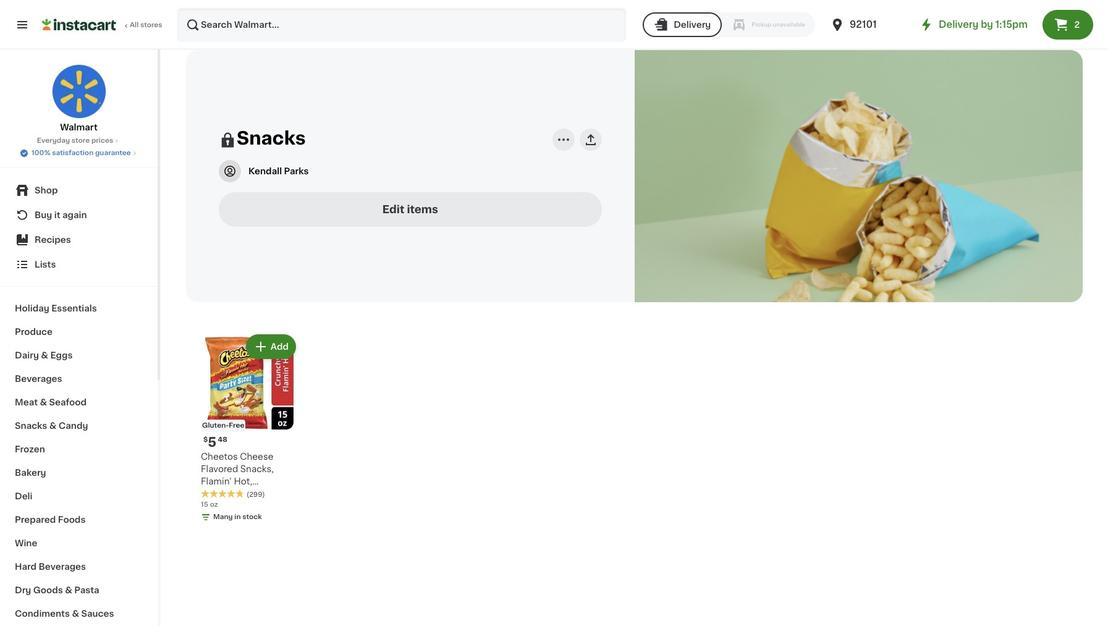 Task type: locate. For each thing, give the bounding box(es) containing it.
prepared foods link
[[7, 508, 150, 532]]

snacks & candy link
[[7, 414, 150, 438]]

Search field
[[178, 9, 626, 41]]

& left candy
[[49, 422, 57, 430]]

prepared foods
[[15, 516, 86, 524]]

& right meat at the left
[[40, 398, 47, 407]]

1 vertical spatial snacks
[[15, 422, 47, 430]]

dry
[[15, 586, 31, 595]]

1 horizontal spatial delivery
[[939, 20, 979, 29]]

dairy & eggs
[[15, 351, 73, 360]]

beverages down dairy & eggs
[[15, 375, 62, 383]]

flamin'
[[201, 477, 232, 486]]

edit items
[[382, 204, 438, 214]]

delivery
[[939, 20, 979, 29], [674, 20, 711, 29]]

kendall
[[249, 167, 282, 175]]

meat
[[15, 398, 38, 407]]

snacks
[[237, 129, 306, 147], [15, 422, 47, 430]]

pasta
[[74, 586, 99, 595]]

wine
[[15, 539, 37, 548]]

0 vertical spatial beverages
[[15, 375, 62, 383]]

& for dairy
[[41, 351, 48, 360]]

2
[[1075, 20, 1080, 29]]

free
[[229, 422, 245, 429]]

instacart logo image
[[42, 17, 116, 32]]

& left eggs
[[41, 351, 48, 360]]

again
[[62, 211, 87, 219]]

0 vertical spatial snacks
[[237, 129, 306, 147]]

store
[[72, 137, 90, 144]]

beverages up dry goods & pasta
[[39, 563, 86, 571]]

oz
[[210, 501, 218, 508]]

in
[[235, 514, 241, 521]]

cheetos
[[201, 453, 238, 461]]

snacks up frozen
[[15, 422, 47, 430]]

snacks up kendall
[[237, 129, 306, 147]]

beverages link
[[7, 367, 150, 391]]

goods
[[33, 586, 63, 595]]

candy
[[59, 422, 88, 430]]

essentials
[[51, 304, 97, 313]]

delivery button
[[643, 12, 722, 37]]

prices
[[91, 137, 113, 144]]

delivery by 1:15pm
[[939, 20, 1028, 29]]

it
[[54, 211, 60, 219]]

1 vertical spatial beverages
[[39, 563, 86, 571]]

delivery inside button
[[674, 20, 711, 29]]

gluten-free
[[202, 422, 245, 429]]

meat & seafood link
[[7, 391, 150, 414]]

None search field
[[177, 7, 627, 42]]

everyday store prices link
[[37, 136, 121, 146]]

100%
[[32, 150, 50, 156]]

service type group
[[643, 12, 816, 37]]

wine link
[[7, 532, 150, 555]]

1 horizontal spatial snacks
[[237, 129, 306, 147]]

holiday essentials
[[15, 304, 97, 313]]

kendall parks
[[249, 167, 309, 175]]

0 horizontal spatial snacks
[[15, 422, 47, 430]]

party
[[243, 490, 266, 498]]

buy it again link
[[7, 203, 150, 228]]

& for condiments
[[72, 610, 79, 618]]

& inside 'link'
[[72, 610, 79, 618]]

meat & seafood
[[15, 398, 87, 407]]

0 horizontal spatial delivery
[[674, 20, 711, 29]]

delivery for delivery by 1:15pm
[[939, 20, 979, 29]]

& left sauces
[[72, 610, 79, 618]]

gluten-
[[202, 422, 229, 429]]

parks
[[284, 167, 309, 175]]

★★★★★
[[201, 490, 244, 498], [201, 490, 244, 498]]

& left "pasta"
[[65, 586, 72, 595]]

beverages inside the hard beverages link
[[39, 563, 86, 571]]

&
[[41, 351, 48, 360], [40, 398, 47, 407], [49, 422, 57, 430], [65, 586, 72, 595], [72, 610, 79, 618]]

hard beverages link
[[7, 555, 150, 579]]

dairy
[[15, 351, 39, 360]]

buy
[[35, 211, 52, 219]]

dry goods & pasta link
[[7, 579, 150, 602]]

hot,
[[234, 477, 253, 486]]

100% satisfaction guarantee button
[[19, 146, 138, 158]]

delivery by 1:15pm link
[[919, 17, 1028, 32]]

holiday
[[15, 304, 49, 313]]

condiments & sauces
[[15, 610, 114, 618]]

& for meat
[[40, 398, 47, 407]]



Task type: vqa. For each thing, say whether or not it's contained in the screenshot.
the right fl
no



Task type: describe. For each thing, give the bounding box(es) containing it.
bakery link
[[7, 461, 150, 485]]

many
[[213, 514, 233, 521]]

48
[[218, 437, 227, 443]]

all
[[130, 22, 139, 28]]

produce link
[[7, 320, 150, 344]]

snacks for snacks
[[237, 129, 306, 147]]

beverages inside beverages link
[[15, 375, 62, 383]]

1:15pm
[[996, 20, 1028, 29]]

all stores link
[[42, 7, 163, 42]]

stock
[[243, 514, 262, 521]]

lists
[[35, 260, 56, 269]]

shop link
[[7, 178, 150, 203]]

frozen
[[15, 445, 45, 454]]

many in stock
[[213, 514, 262, 521]]

92101 button
[[830, 7, 905, 42]]

condiments
[[15, 610, 70, 618]]

add
[[271, 343, 289, 351]]

edit
[[382, 204, 405, 214]]

dry goods & pasta
[[15, 586, 99, 595]]

delivery for delivery
[[674, 20, 711, 29]]

& for snacks
[[49, 422, 57, 430]]

stores
[[140, 22, 162, 28]]

edit items button
[[219, 192, 602, 227]]

2 button
[[1043, 10, 1094, 40]]

condiments & sauces link
[[7, 602, 150, 626]]

frozen link
[[7, 438, 150, 461]]

add button
[[247, 336, 295, 358]]

100% satisfaction guarantee
[[32, 150, 131, 156]]

prepared
[[15, 516, 56, 524]]

shop
[[35, 186, 58, 195]]

cheese
[[240, 453, 274, 461]]

items
[[407, 204, 438, 214]]

walmart logo image
[[52, 64, 106, 119]]

size
[[268, 490, 286, 498]]

(299)
[[247, 492, 265, 498]]

snacks for snacks & candy
[[15, 422, 47, 430]]

$
[[203, 437, 208, 443]]

holiday essentials link
[[7, 297, 150, 320]]

everyday store prices
[[37, 137, 113, 144]]

dairy & eggs link
[[7, 344, 150, 367]]

walmart
[[60, 123, 98, 132]]

15 oz
[[201, 501, 218, 508]]

eggs
[[50, 351, 73, 360]]

satisfaction
[[52, 150, 94, 156]]

bakery
[[15, 469, 46, 477]]

hard beverages
[[15, 563, 86, 571]]

92101
[[850, 20, 877, 29]]

guarantee
[[95, 150, 131, 156]]

buy it again
[[35, 211, 87, 219]]

recipes link
[[7, 228, 150, 252]]

cheetos cheese flavored snacks, flamin' hot, crunchy, party size
[[201, 453, 286, 498]]

deli
[[15, 492, 32, 501]]

produce
[[15, 328, 53, 336]]

walmart link
[[52, 64, 106, 134]]

flavored
[[201, 465, 238, 474]]

crunchy,
[[201, 490, 240, 498]]

lists link
[[7, 252, 150, 277]]

product group
[[196, 332, 299, 535]]

recipes
[[35, 236, 71, 244]]

foods
[[58, 516, 86, 524]]

5
[[208, 436, 217, 449]]

all stores
[[130, 22, 162, 28]]

$ 5 48
[[203, 436, 227, 449]]

hard
[[15, 563, 37, 571]]

deli link
[[7, 485, 150, 508]]

15
[[201, 501, 208, 508]]

everyday
[[37, 137, 70, 144]]

by
[[981, 20, 994, 29]]

snacks & candy
[[15, 422, 88, 430]]

snacks,
[[240, 465, 274, 474]]



